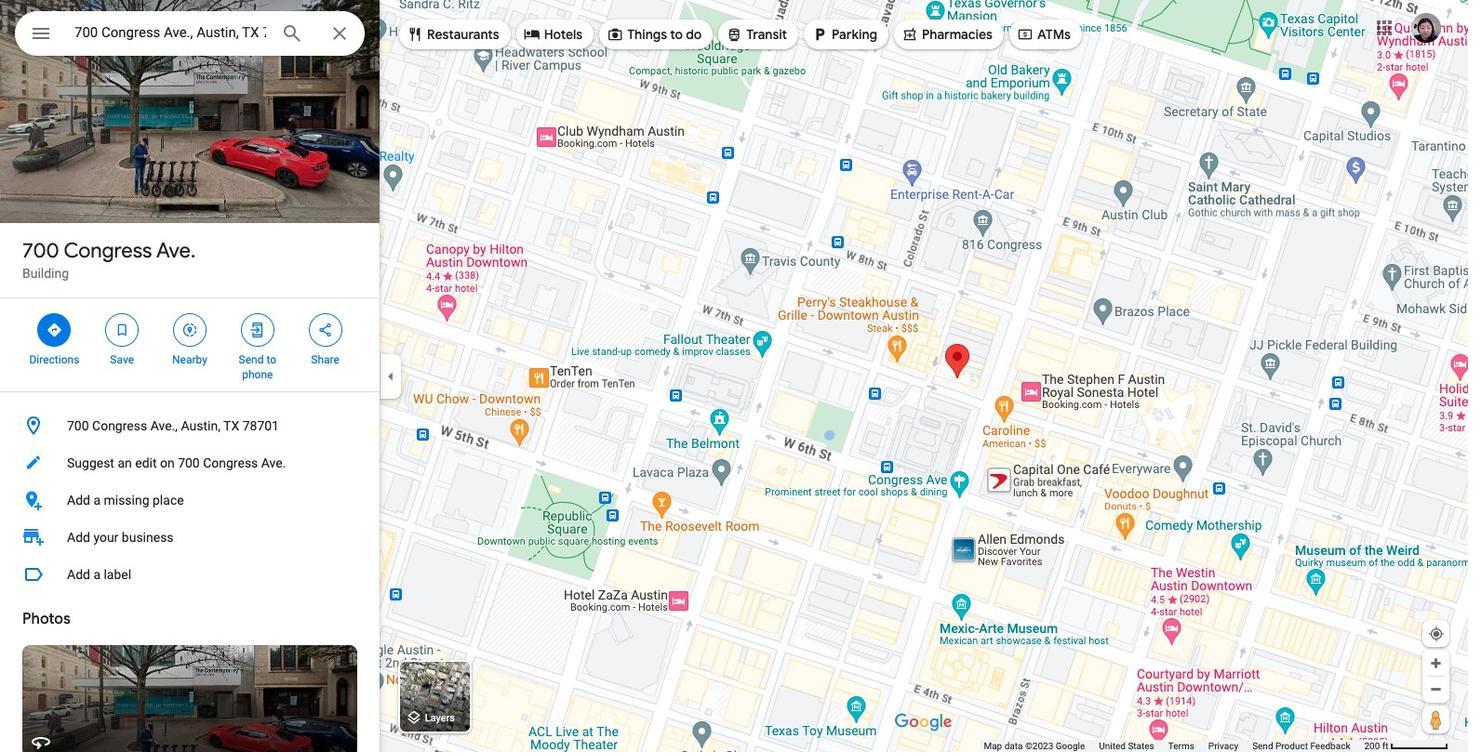 Task type: describe. For each thing, give the bounding box(es) containing it.
700 congress ave. main content
[[0, 0, 380, 753]]

collapse side panel image
[[381, 366, 401, 387]]

united
[[1099, 742, 1126, 752]]

show street view coverage image
[[1423, 706, 1450, 734]]


[[46, 320, 63, 341]]

send for send product feedback
[[1252, 742, 1273, 752]]

700 congress ave., austin, tx 78701 button
[[0, 408, 380, 445]]

label
[[104, 568, 131, 582]]

send product feedback
[[1252, 742, 1350, 752]]

a for label
[[93, 568, 101, 582]]

 atms
[[1017, 24, 1071, 44]]

building
[[22, 266, 69, 281]]

send product feedback button
[[1252, 741, 1350, 753]]

700 for ave.
[[22, 238, 59, 264]]

do
[[686, 26, 702, 43]]

on
[[160, 456, 175, 471]]

 hotels
[[524, 24, 583, 44]]


[[524, 24, 540, 44]]

edit
[[135, 456, 157, 471]]

terms
[[1168, 742, 1195, 752]]

google account: michele murakami  
(michele.murakami@adept.ai) image
[[1411, 13, 1441, 42]]

ave. inside button
[[261, 456, 286, 471]]

78701
[[243, 419, 279, 434]]


[[317, 320, 334, 341]]

ave.,
[[150, 419, 178, 434]]

google
[[1056, 742, 1085, 752]]

add your business
[[67, 530, 174, 545]]

add a missing place button
[[0, 482, 380, 519]]

show your location image
[[1428, 626, 1445, 643]]

200
[[1364, 742, 1380, 752]]

layers
[[425, 713, 455, 725]]

ft
[[1382, 742, 1389, 752]]

united states
[[1099, 742, 1154, 752]]

nearby
[[172, 354, 207, 367]]

share
[[311, 354, 339, 367]]


[[114, 320, 130, 341]]

tx
[[223, 419, 239, 434]]

google maps element
[[0, 0, 1468, 753]]

200 ft button
[[1364, 742, 1449, 752]]

200 ft
[[1364, 742, 1389, 752]]


[[726, 24, 743, 44]]

hotels
[[544, 26, 583, 43]]

parking
[[832, 26, 877, 43]]

your
[[93, 530, 118, 545]]

data
[[1005, 742, 1023, 752]]

austin,
[[181, 419, 220, 434]]


[[249, 320, 266, 341]]

add a label button
[[0, 556, 380, 594]]

privacy
[[1208, 742, 1239, 752]]

save
[[110, 354, 134, 367]]

product
[[1276, 742, 1308, 752]]

things
[[627, 26, 667, 43]]

add for add a missing place
[[67, 493, 90, 508]]

send to phone
[[239, 354, 276, 381]]

zoom out image
[[1429, 683, 1443, 697]]


[[607, 24, 624, 44]]

zoom in image
[[1429, 657, 1443, 671]]

none field inside 700 congress ave., austin, tx 78701 'field'
[[74, 21, 266, 44]]



Task type: locate. For each thing, give the bounding box(es) containing it.
atms
[[1037, 26, 1071, 43]]

transit
[[746, 26, 787, 43]]

1 a from the top
[[93, 493, 101, 508]]

0 vertical spatial congress
[[64, 238, 152, 264]]

directions
[[29, 354, 79, 367]]

add a label
[[67, 568, 131, 582]]

add inside add a missing place "button"
[[67, 493, 90, 508]]

congress inside 700 congress ave. building
[[64, 238, 152, 264]]

0 vertical spatial send
[[239, 354, 264, 367]]

700 inside 700 congress ave. building
[[22, 238, 59, 264]]

congress
[[64, 238, 152, 264], [92, 419, 147, 434], [203, 456, 258, 471]]

place
[[153, 493, 184, 508]]


[[811, 24, 828, 44]]

send inside send to phone
[[239, 354, 264, 367]]

0 horizontal spatial send
[[239, 354, 264, 367]]

suggest an edit on 700 congress ave. button
[[0, 445, 380, 482]]

terms button
[[1168, 741, 1195, 753]]

 transit
[[726, 24, 787, 44]]

send left product
[[1252, 742, 1273, 752]]

700 inside "suggest an edit on 700 congress ave." button
[[178, 456, 200, 471]]

united states button
[[1099, 741, 1154, 753]]

1 horizontal spatial ave.
[[261, 456, 286, 471]]

actions for 700 congress ave. region
[[0, 299, 380, 392]]

add for add your business
[[67, 530, 90, 545]]

congress down 'tx'
[[203, 456, 258, 471]]

suggest
[[67, 456, 114, 471]]

1 vertical spatial a
[[93, 568, 101, 582]]

2 vertical spatial add
[[67, 568, 90, 582]]


[[407, 24, 423, 44]]

1 vertical spatial 700
[[67, 419, 89, 434]]

send
[[239, 354, 264, 367], [1252, 742, 1273, 752]]

1 vertical spatial ave.
[[261, 456, 286, 471]]

add inside add a label button
[[67, 568, 90, 582]]

 button
[[15, 11, 67, 60]]

states
[[1128, 742, 1154, 752]]

add your business link
[[0, 519, 380, 556]]

congress up an
[[92, 419, 147, 434]]

ave.
[[156, 238, 196, 264], [261, 456, 286, 471]]

footer inside google maps element
[[984, 741, 1364, 753]]

a for missing
[[93, 493, 101, 508]]

1 vertical spatial to
[[266, 354, 276, 367]]

a
[[93, 493, 101, 508], [93, 568, 101, 582]]

restaurants
[[427, 26, 499, 43]]

©2023
[[1025, 742, 1053, 752]]

2 vertical spatial congress
[[203, 456, 258, 471]]

congress up building
[[64, 238, 152, 264]]

add inside add your business link
[[67, 530, 90, 545]]

missing
[[104, 493, 149, 508]]

add a missing place
[[67, 493, 184, 508]]

1 vertical spatial congress
[[92, 419, 147, 434]]

to inside  things to do
[[670, 26, 683, 43]]

0 horizontal spatial to
[[266, 354, 276, 367]]

add for add a label
[[67, 568, 90, 582]]

ave. down 78701 at the left bottom
[[261, 456, 286, 471]]

None field
[[74, 21, 266, 44]]

send inside button
[[1252, 742, 1273, 752]]

photos
[[22, 610, 70, 629]]

2 a from the top
[[93, 568, 101, 582]]

0 vertical spatial to
[[670, 26, 683, 43]]

2 add from the top
[[67, 530, 90, 545]]

700 inside 700 congress ave., austin, tx 78701 button
[[67, 419, 89, 434]]

700
[[22, 238, 59, 264], [67, 419, 89, 434], [178, 456, 200, 471]]

to
[[670, 26, 683, 43], [266, 354, 276, 367]]

a left missing
[[93, 493, 101, 508]]


[[30, 20, 52, 47]]

add left your on the bottom of page
[[67, 530, 90, 545]]

map
[[984, 742, 1002, 752]]

1 vertical spatial add
[[67, 530, 90, 545]]

2 horizontal spatial 700
[[178, 456, 200, 471]]

 parking
[[811, 24, 877, 44]]

0 vertical spatial add
[[67, 493, 90, 508]]

700 congress ave., austin, tx 78701
[[67, 419, 279, 434]]

send up "phone"
[[239, 354, 264, 367]]

business
[[122, 530, 174, 545]]

send for send to phone
[[239, 354, 264, 367]]

700 up suggest
[[67, 419, 89, 434]]

map data ©2023 google
[[984, 742, 1085, 752]]

an
[[118, 456, 132, 471]]


[[902, 24, 918, 44]]

 restaurants
[[407, 24, 499, 44]]

footer containing map data ©2023 google
[[984, 741, 1364, 753]]

700 congress ave. building
[[22, 238, 196, 281]]

suggest an edit on 700 congress ave.
[[67, 456, 286, 471]]

to up "phone"
[[266, 354, 276, 367]]

to inside send to phone
[[266, 354, 276, 367]]

a left label
[[93, 568, 101, 582]]

700 right the on
[[178, 456, 200, 471]]

700 Congress Ave., Austin, TX 78701 field
[[15, 11, 365, 56]]

phone
[[242, 368, 273, 381]]

1 horizontal spatial 700
[[67, 419, 89, 434]]

to left do
[[670, 26, 683, 43]]

700 up building
[[22, 238, 59, 264]]

congress for ave.,
[[92, 419, 147, 434]]

 search field
[[15, 11, 365, 60]]

0 horizontal spatial 700
[[22, 238, 59, 264]]

add down suggest
[[67, 493, 90, 508]]

 pharmacies
[[902, 24, 993, 44]]

1 vertical spatial send
[[1252, 742, 1273, 752]]


[[181, 320, 198, 341]]

pharmacies
[[922, 26, 993, 43]]

1 horizontal spatial to
[[670, 26, 683, 43]]

ave. inside 700 congress ave. building
[[156, 238, 196, 264]]

footer
[[984, 741, 1364, 753]]

privacy button
[[1208, 741, 1239, 753]]

0 vertical spatial a
[[93, 493, 101, 508]]

a inside "button"
[[93, 493, 101, 508]]

ave. up  at top left
[[156, 238, 196, 264]]

0 vertical spatial ave.
[[156, 238, 196, 264]]

feedback
[[1310, 742, 1350, 752]]

2 vertical spatial 700
[[178, 456, 200, 471]]

0 horizontal spatial ave.
[[156, 238, 196, 264]]

3 add from the top
[[67, 568, 90, 582]]

700 for ave.,
[[67, 419, 89, 434]]

add
[[67, 493, 90, 508], [67, 530, 90, 545], [67, 568, 90, 582]]

1 add from the top
[[67, 493, 90, 508]]

add left label
[[67, 568, 90, 582]]

0 vertical spatial 700
[[22, 238, 59, 264]]


[[1017, 24, 1034, 44]]

a inside button
[[93, 568, 101, 582]]

1 horizontal spatial send
[[1252, 742, 1273, 752]]

 things to do
[[607, 24, 702, 44]]

congress for ave.
[[64, 238, 152, 264]]



Task type: vqa. For each thing, say whether or not it's contained in the screenshot.
cannon associated with 1 Cannon Baller Wy, Kannapolis, NC 28081
no



